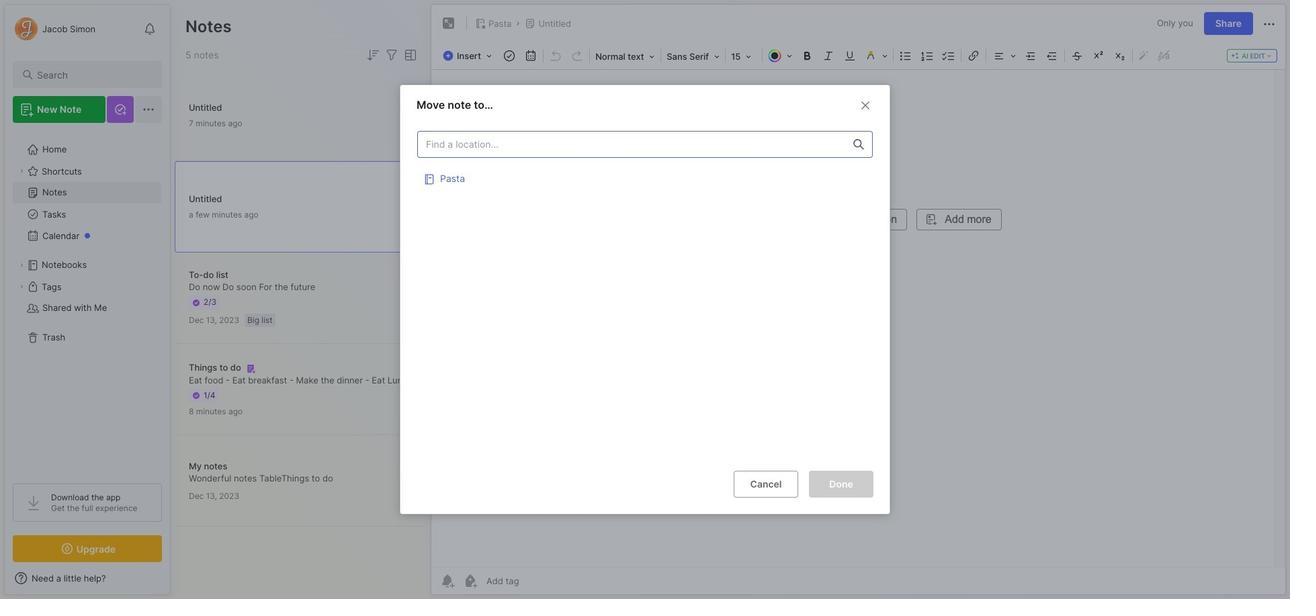 Task type: locate. For each thing, give the bounding box(es) containing it.
note window element
[[431, 4, 1287, 596]]

Find a location field
[[411, 124, 880, 460]]

add tag image
[[463, 573, 479, 590]]

expand note image
[[441, 15, 457, 32]]

numbered list image
[[918, 46, 937, 65]]

italic image
[[820, 46, 838, 65]]

font color image
[[764, 46, 797, 65]]

Find a location… text field
[[418, 133, 846, 155]]

alignment image
[[988, 46, 1021, 65]]

highlight image
[[861, 46, 892, 65]]

none search field inside main element
[[37, 67, 150, 83]]

cell
[[417, 164, 873, 191]]

task image
[[500, 46, 519, 65]]

underline image
[[841, 46, 860, 65]]

insert link image
[[965, 46, 984, 65]]

None search field
[[37, 67, 150, 83]]

bulleted list image
[[897, 46, 916, 65]]

tree
[[5, 131, 170, 472]]

add a reminder image
[[440, 573, 456, 590]]

close image
[[858, 97, 874, 113]]

cell inside find a location "field"
[[417, 164, 873, 191]]

heading level image
[[592, 47, 660, 65]]

expand tags image
[[17, 283, 26, 291]]

calendar event image
[[522, 46, 541, 65]]

checklist image
[[940, 46, 959, 65]]



Task type: describe. For each thing, give the bounding box(es) containing it.
superscript image
[[1090, 46, 1109, 65]]

Search text field
[[37, 69, 150, 81]]

strikethrough image
[[1068, 46, 1087, 65]]

subscript image
[[1111, 46, 1130, 65]]

font family image
[[663, 47, 724, 65]]

outdent image
[[1043, 46, 1062, 65]]

tree inside main element
[[5, 131, 170, 472]]

main element
[[0, 0, 175, 600]]

Note Editor text field
[[432, 69, 1286, 567]]

font size image
[[727, 47, 761, 65]]

expand notebooks image
[[17, 262, 26, 270]]

insert image
[[440, 47, 499, 65]]

bold image
[[798, 46, 817, 65]]

indent image
[[1022, 46, 1041, 65]]



Task type: vqa. For each thing, say whether or not it's contained in the screenshot.
"Edit widget title" icon
no



